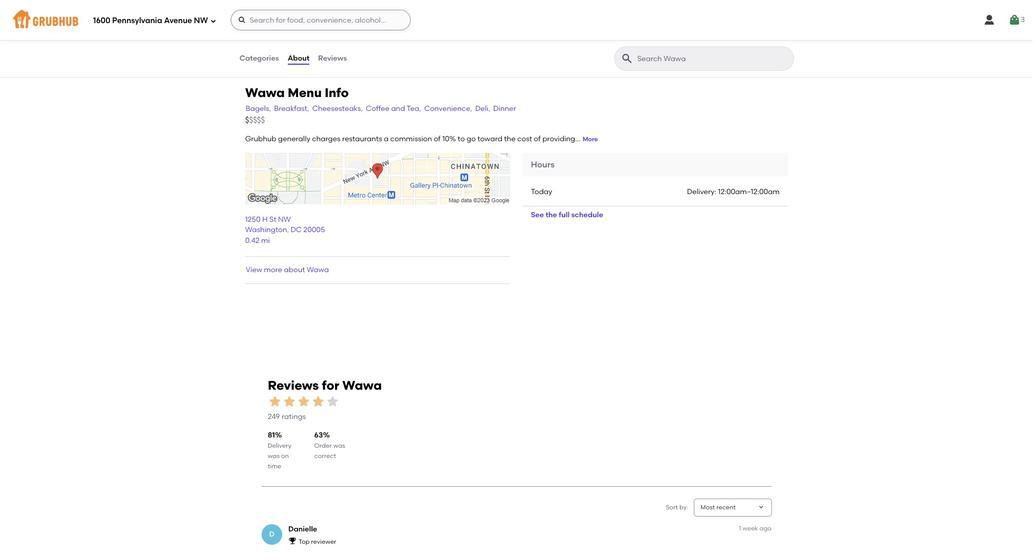 Task type: locate. For each thing, give the bounding box(es) containing it.
min
[[273, 484, 285, 491], [457, 484, 468, 491], [641, 484, 652, 491]]

categories
[[240, 54, 279, 63]]

nw inside 1250 h st nw washington , dc 20005 0.42 mi
[[278, 215, 291, 224]]

0 horizontal spatial wawa
[[245, 85, 285, 100]]

cost
[[517, 135, 532, 144]]

1 horizontal spatial min
[[457, 484, 468, 491]]

a
[[384, 135, 389, 144]]

1 20–35 from the left
[[254, 484, 272, 491]]

nw up ,
[[278, 215, 291, 224]]

0 vertical spatial the
[[504, 135, 516, 144]]

street)
[[293, 457, 321, 467]]

salads tab
[[239, 2, 311, 12]]

1 horizontal spatial coffee
[[366, 105, 389, 113]]

0 vertical spatial coffee
[[366, 105, 389, 113]]

see the full schedule
[[531, 211, 603, 220]]

2 20–35 min from the left
[[621, 484, 652, 491]]

about button
[[287, 40, 310, 77]]

1 horizontal spatial 20–35
[[621, 484, 639, 491]]

20–35
[[254, 484, 272, 491], [621, 484, 639, 491]]

see
[[531, 211, 544, 220]]

svg image left svg image
[[983, 14, 996, 26]]

1 horizontal spatial wawa
[[307, 266, 329, 275]]

1250 h st nw washington , dc 20005 0.42 mi
[[245, 215, 325, 245]]

delivery:
[[687, 188, 716, 196]]

0 horizontal spatial 20–35 min
[[254, 484, 285, 491]]

reviews button
[[318, 40, 347, 77]]

249
[[741, 495, 753, 504]]

wawa right about
[[307, 266, 329, 275]]

0 horizontal spatial 20–35
[[254, 484, 272, 491]]

dinner
[[493, 105, 516, 113]]

of left 10% at the top left of the page
[[434, 135, 441, 144]]

delivery: 12:00am–12:00am
[[687, 188, 780, 196]]

and
[[391, 105, 405, 113], [290, 471, 302, 478]]

coffee and tea, button
[[365, 103, 422, 115]]

view
[[246, 266, 262, 275]]

the left "full"
[[546, 211, 557, 220]]

info
[[325, 85, 349, 100]]

1 vertical spatial the
[[546, 211, 557, 220]]

and left tea
[[290, 471, 302, 478]]

avenue
[[164, 16, 192, 25]]

1 vertical spatial nw
[[278, 215, 291, 224]]

pennsylvania
[[112, 16, 162, 25]]

2 horizontal spatial svg image
[[983, 14, 996, 26]]

20005
[[303, 226, 325, 235]]

30–45
[[438, 484, 456, 491]]

&pizza
[[254, 457, 282, 467]]

charges
[[312, 135, 340, 144]]

the
[[504, 135, 516, 144], [546, 211, 557, 220]]

dc
[[291, 226, 302, 235]]

1 horizontal spatial svg image
[[238, 16, 246, 24]]

h
[[262, 215, 268, 224]]

star icon image
[[371, 483, 379, 492], [379, 483, 387, 492], [387, 483, 395, 492], [395, 483, 404, 492], [395, 483, 404, 492], [404, 483, 412, 492], [554, 483, 563, 492], [563, 483, 571, 492], [571, 483, 579, 492], [579, 483, 587, 492], [587, 483, 596, 492], [587, 483, 596, 492], [738, 483, 746, 492], [746, 483, 755, 492], [755, 483, 763, 492], [763, 483, 771, 492], [771, 483, 779, 492]]

tea
[[303, 471, 314, 478]]

$
[[245, 115, 249, 125]]

Search for food, convenience, alcohol... search field
[[231, 10, 410, 30]]

2 of from the left
[[534, 135, 541, 144]]

&pizza (e street) link
[[254, 457, 412, 468]]

0.42
[[245, 236, 259, 245]]

more button
[[583, 135, 598, 144]]

wawa
[[245, 85, 285, 100], [307, 266, 329, 275]]

0 horizontal spatial the
[[504, 135, 516, 144]]

2 horizontal spatial min
[[641, 484, 652, 491]]

more
[[264, 266, 282, 275]]

0 horizontal spatial of
[[434, 135, 441, 144]]

deli,
[[475, 105, 490, 113]]

about
[[284, 266, 305, 275]]

0 horizontal spatial svg image
[[210, 18, 216, 24]]

cheesesteaks,
[[312, 105, 363, 113]]

0 vertical spatial and
[[391, 105, 405, 113]]

svg image right avenue
[[210, 18, 216, 24]]

hours
[[531, 160, 555, 169]]

cheesesteaks, button
[[312, 103, 363, 115]]

of right cost
[[534, 135, 541, 144]]

2 min from the left
[[457, 484, 468, 491]]

of
[[434, 135, 441, 144], [534, 135, 541, 144]]

main navigation navigation
[[0, 0, 1033, 40]]

svg image
[[983, 14, 996, 26], [238, 16, 246, 24], [210, 18, 216, 24]]

nw
[[194, 16, 208, 25], [278, 215, 291, 224]]

svg image down salads
[[238, 16, 246, 24]]

0 horizontal spatial min
[[273, 484, 285, 491]]

coffee
[[366, 105, 389, 113], [268, 471, 289, 478]]

nw right avenue
[[194, 16, 208, 25]]

commission
[[390, 135, 432, 144]]

1 horizontal spatial the
[[546, 211, 557, 220]]

nw inside "main navigation" navigation
[[194, 16, 208, 25]]

1 horizontal spatial nw
[[278, 215, 291, 224]]

1 min from the left
[[273, 484, 285, 491]]

(e
[[283, 457, 292, 467]]

the inside button
[[546, 211, 557, 220]]

coffee down &pizza (e street)
[[268, 471, 289, 478]]

1 horizontal spatial 20–35 min
[[621, 484, 652, 491]]

0 horizontal spatial and
[[290, 471, 302, 478]]

20–35 min
[[254, 484, 285, 491], [621, 484, 652, 491]]

to
[[458, 135, 465, 144]]

0 horizontal spatial coffee
[[268, 471, 289, 478]]

wawa up bagels,
[[245, 85, 285, 100]]

$$$$$
[[245, 115, 265, 125]]

1 vertical spatial coffee
[[268, 471, 289, 478]]

bagels,
[[246, 105, 271, 113]]

the left cost
[[504, 135, 516, 144]]

and left tea,
[[391, 105, 405, 113]]

salads
[[239, 3, 263, 11]]

0 vertical spatial nw
[[194, 16, 208, 25]]

coffee up a at the top left of the page
[[366, 105, 389, 113]]

1 horizontal spatial of
[[534, 135, 541, 144]]

0 vertical spatial wawa
[[245, 85, 285, 100]]

washington
[[245, 226, 287, 235]]

bowls
[[239, 24, 259, 32]]

0 horizontal spatial nw
[[194, 16, 208, 25]]

&pizza (e street)
[[254, 457, 321, 467]]

convenience,
[[424, 105, 472, 113]]

convenience, button
[[424, 103, 473, 115]]

st
[[269, 215, 276, 224]]



Task type: describe. For each thing, give the bounding box(es) containing it.
Search Wawa search field
[[636, 54, 791, 64]]

svg image
[[1008, 14, 1021, 26]]

bowls tab
[[239, 23, 311, 33]]

coffee and tea
[[268, 471, 314, 478]]

2 20–35 from the left
[[621, 484, 639, 491]]

reviews
[[318, 54, 347, 63]]

schedule
[[571, 211, 603, 220]]

view more about wawa
[[246, 266, 329, 275]]

249 ratings
[[741, 495, 779, 504]]

ratings
[[755, 495, 779, 504]]

1 vertical spatial and
[[290, 471, 302, 478]]

1600 pennsylvania avenue nw
[[93, 16, 208, 25]]

today
[[531, 188, 552, 196]]

,
[[287, 226, 289, 235]]

bagels, breakfast, cheesesteaks, coffee and tea, convenience, deli, dinner
[[246, 105, 516, 113]]

generally
[[278, 135, 310, 144]]

about
[[288, 54, 309, 63]]

go
[[467, 135, 476, 144]]

providing
[[542, 135, 575, 144]]

toward
[[477, 135, 502, 144]]

tea,
[[407, 105, 421, 113]]

1 horizontal spatial and
[[391, 105, 405, 113]]

1600
[[93, 16, 110, 25]]

menu
[[288, 85, 322, 100]]

grubhub generally charges restaurants a commission of 10% to go toward the cost of providing ... more
[[245, 135, 598, 144]]

nw for st
[[278, 215, 291, 224]]

30–45 min
[[438, 484, 468, 491]]

3 button
[[1008, 11, 1025, 29]]

restaurants
[[342, 135, 382, 144]]

12:00am–12:00am
[[718, 188, 780, 196]]

3
[[1021, 15, 1025, 24]]

see the full schedule button
[[523, 206, 611, 225]]

more
[[583, 136, 598, 143]]

categories button
[[239, 40, 279, 77]]

mi
[[261, 236, 270, 245]]

magnifying glass icon image
[[621, 52, 633, 65]]

nw for avenue
[[194, 16, 208, 25]]

3 min from the left
[[641, 484, 652, 491]]

dinner button
[[493, 103, 517, 115]]

...
[[575, 135, 581, 144]]

wawa menu info
[[245, 85, 349, 100]]

bagels, button
[[245, 103, 272, 115]]

deli, button
[[475, 103, 491, 115]]

grubhub
[[245, 135, 276, 144]]

breakfast,
[[274, 105, 309, 113]]

1250
[[245, 215, 260, 224]]

full
[[559, 211, 570, 220]]

1 of from the left
[[434, 135, 441, 144]]

10%
[[442, 135, 456, 144]]

1 20–35 min from the left
[[254, 484, 285, 491]]

1 vertical spatial wawa
[[307, 266, 329, 275]]

breakfast, button
[[274, 103, 310, 115]]



Task type: vqa. For each thing, say whether or not it's contained in the screenshot.
the leftmost "and"
yes



